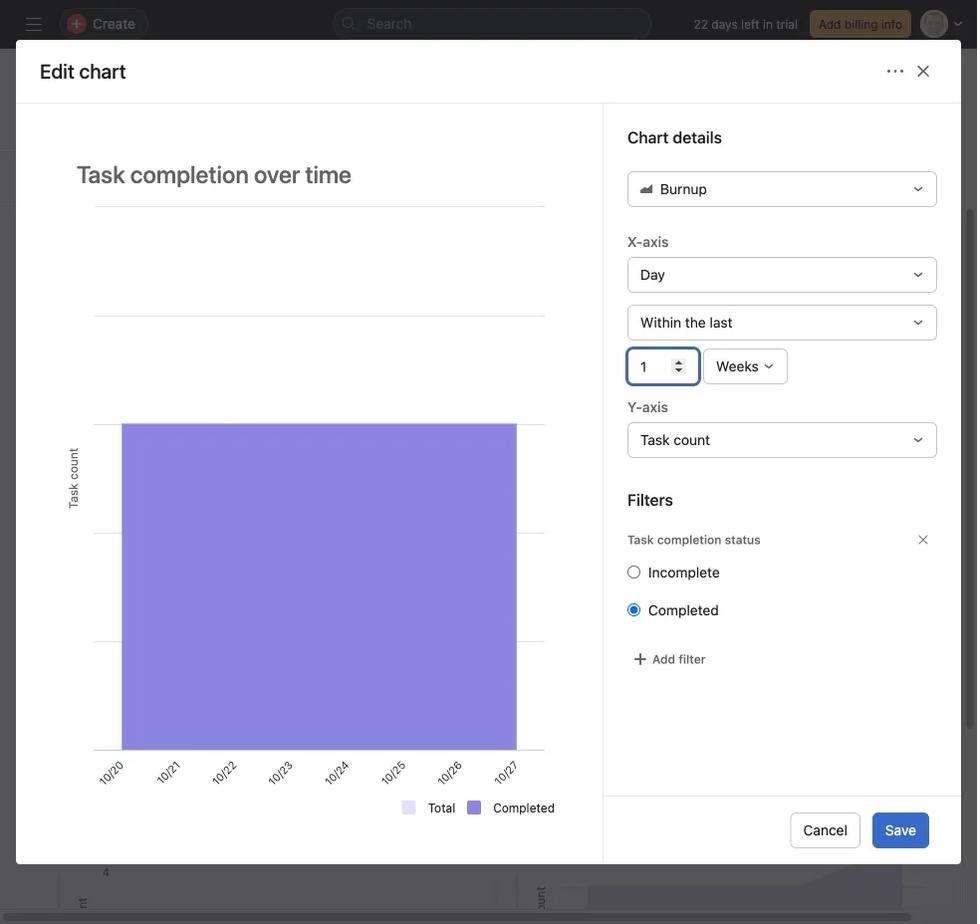 Task type: locate. For each thing, give the bounding box(es) containing it.
add left filter
[[653, 652, 676, 666]]

2 vertical spatial add
[[653, 652, 676, 666]]

None number field
[[628, 349, 699, 384]]

tasks left by section
[[150, 428, 185, 444]]

save
[[886, 822, 917, 839]]

0 horizontal spatial tasks
[[150, 428, 185, 444]]

y-axis
[[628, 399, 669, 415]]

1 horizontal spatial incomplete
[[649, 564, 720, 581]]

axis
[[643, 233, 669, 250], [642, 399, 669, 415]]

add for add filter
[[653, 652, 676, 666]]

tt left share button
[[747, 92, 763, 106]]

0 vertical spatial add
[[819, 17, 841, 31]]

3
[[148, 285, 176, 342]]

1 horizontal spatial total
[[531, 428, 563, 444]]

0 vertical spatial axis
[[643, 233, 669, 250]]

weeks
[[716, 358, 759, 374]]

more actions image
[[888, 63, 904, 79]]

completion
[[657, 533, 722, 547], [565, 795, 639, 811]]

axis for x-
[[643, 233, 669, 250]]

the
[[685, 314, 706, 331]]

0 horizontal spatial add
[[49, 170, 71, 184]]

tt up the chart on the top of the page
[[84, 75, 103, 94]]

1 vertical spatial add
[[49, 170, 71, 184]]

task completion status
[[628, 533, 761, 547]]

1 vertical spatial task
[[628, 533, 654, 547]]

status
[[725, 533, 761, 547]]

0 horizontal spatial completed
[[493, 801, 555, 815]]

completion for over time
[[565, 795, 639, 811]]

0 horizontal spatial incomplete
[[73, 428, 146, 444]]

add inside "dropdown button"
[[653, 652, 676, 666]]

2
[[97, 722, 104, 736]]

0 vertical spatial total
[[531, 428, 563, 444]]

add filter button
[[628, 645, 711, 673]]

22 days left in trial
[[694, 17, 798, 31]]

1 horizontal spatial tasks
[[567, 428, 602, 444]]

1 horizontal spatial filters
[[628, 491, 673, 509]]

task for task count
[[641, 432, 670, 448]]

by
[[606, 428, 622, 444]]

1 vertical spatial total
[[428, 801, 455, 815]]

1 horizontal spatial mw
[[724, 92, 746, 106]]

add chart
[[49, 170, 104, 184]]

2 filters
[[97, 722, 143, 736]]

completion for status
[[657, 533, 722, 547]]

2 filters button
[[72, 715, 152, 743]]

1 vertical spatial incomplete
[[649, 564, 720, 581]]

share
[[802, 92, 834, 106]]

2 tasks from the left
[[567, 428, 602, 444]]

task completion over time
[[531, 795, 704, 811]]

1 tasks from the left
[[150, 428, 185, 444]]

None text field
[[132, 67, 350, 103]]

1 horizontal spatial add
[[653, 652, 676, 666]]

mw
[[35, 75, 64, 94], [724, 92, 746, 106]]

overdue tasks
[[558, 249, 683, 273]]

filter
[[618, 356, 648, 370]]

1 horizontal spatial completed
[[649, 602, 719, 619]]

chart
[[75, 170, 104, 184]]

4 button
[[606, 285, 635, 342]]

search button
[[333, 8, 652, 40]]

11
[[371, 285, 412, 342]]

0 vertical spatial incomplete
[[73, 428, 146, 444]]

weeks button
[[703, 349, 788, 384]]

completion left status
[[657, 533, 722, 547]]

chart details
[[628, 128, 722, 147]]

filters up 'task completion status'
[[628, 491, 673, 509]]

2 vertical spatial task
[[531, 795, 561, 811]]

incomplete
[[73, 428, 146, 444], [649, 564, 720, 581]]

add billing info button
[[810, 10, 912, 38]]

axis up total tasks by completion status
[[642, 399, 669, 415]]

1 horizontal spatial completion
[[657, 533, 722, 547]]

tasks
[[150, 428, 185, 444], [567, 428, 602, 444]]

0 horizontal spatial mw
[[35, 75, 64, 94]]

add left billing
[[819, 17, 841, 31]]

1 vertical spatial filters
[[107, 722, 143, 736]]

task inside task count dropdown button
[[641, 432, 670, 448]]

1 vertical spatial completion
[[565, 795, 639, 811]]

mw left share button
[[724, 92, 746, 106]]

completion left "over time"
[[565, 795, 639, 811]]

total tasks by completion status
[[531, 428, 744, 444]]

1 horizontal spatial tt
[[747, 92, 763, 106]]

day button
[[628, 257, 938, 293]]

add
[[819, 17, 841, 31], [49, 170, 71, 184], [653, 652, 676, 666]]

completed
[[649, 602, 719, 619], [493, 801, 555, 815]]

1 vertical spatial completed
[[493, 801, 555, 815]]

task count
[[641, 432, 710, 448]]

axis up day
[[643, 233, 669, 250]]

within the last
[[641, 314, 733, 331]]

0 vertical spatial completion
[[657, 533, 722, 547]]

0 vertical spatial task
[[641, 432, 670, 448]]

x-axis
[[628, 233, 669, 250]]

1 vertical spatial axis
[[642, 399, 669, 415]]

0 horizontal spatial total
[[428, 801, 455, 815]]

11 button
[[371, 285, 412, 342]]

filter
[[679, 652, 706, 666]]

0 vertical spatial filters
[[628, 491, 673, 509]]

tasks for total
[[567, 428, 602, 444]]

in
[[763, 17, 773, 31]]

filters right 2
[[107, 722, 143, 736]]

2 horizontal spatial add
[[819, 17, 841, 31]]

completion status
[[625, 428, 744, 444]]

tasks left by
[[567, 428, 602, 444]]

14
[[826, 285, 874, 342]]

left
[[741, 17, 760, 31]]

incomplete for incomplete tasks by section
[[73, 428, 146, 444]]

mw up add chart button
[[35, 75, 64, 94]]

0 vertical spatial completed
[[649, 602, 719, 619]]

total
[[531, 428, 563, 444], [428, 801, 455, 815]]

task
[[641, 432, 670, 448], [628, 533, 654, 547], [531, 795, 561, 811]]

filters
[[628, 491, 673, 509], [107, 722, 143, 736]]

add left the chart on the top of the page
[[49, 170, 71, 184]]

tt
[[84, 75, 103, 94], [747, 92, 763, 106]]

0 horizontal spatial filters
[[107, 722, 143, 736]]

0 horizontal spatial completion
[[565, 795, 639, 811]]

3 button
[[148, 285, 176, 342]]



Task type: describe. For each thing, give the bounding box(es) containing it.
task count button
[[628, 422, 938, 458]]

total tasks
[[804, 249, 896, 273]]

last
[[710, 314, 733, 331]]

edit chart
[[40, 59, 126, 83]]

add chart button
[[24, 163, 113, 191]]

count
[[674, 432, 710, 448]]

cancel
[[804, 822, 848, 839]]

search
[[367, 15, 412, 32]]

total for total tasks by completion status
[[531, 428, 563, 444]]

add for add billing info
[[819, 17, 841, 31]]

1 filter button
[[588, 353, 653, 373]]

add for add chart
[[49, 170, 71, 184]]

save button
[[873, 813, 930, 849]]

22
[[694, 17, 708, 31]]

close image
[[916, 63, 932, 79]]

days
[[712, 17, 738, 31]]

14 button
[[826, 285, 874, 342]]

info
[[882, 17, 903, 31]]

billing
[[845, 17, 878, 31]]

task for task completion status
[[628, 533, 654, 547]]

tasks for incomplete
[[150, 428, 185, 444]]

filters inside 2 filters button
[[107, 722, 143, 736]]

cancel button
[[791, 813, 861, 849]]

day
[[641, 266, 665, 283]]

add filter
[[653, 652, 706, 666]]

next
[[122, 661, 150, 689]]

share button
[[777, 85, 843, 113]]

meeting
[[143, 626, 185, 669]]

within
[[641, 314, 682, 331]]

a button to remove the filter image
[[918, 534, 930, 546]]

4
[[606, 285, 635, 342]]

incomplete for incomplete
[[649, 564, 720, 581]]

completed for total
[[493, 801, 555, 815]]

Task completion over time text field
[[64, 151, 555, 197]]

over time
[[642, 795, 704, 811]]

by section
[[189, 428, 257, 444]]

burnup button
[[628, 171, 938, 207]]

Incomplete radio
[[628, 566, 641, 579]]

total for total
[[428, 801, 455, 815]]

burnup
[[661, 181, 707, 197]]

incomplete tasks by section
[[73, 428, 257, 444]]

within the last button
[[628, 305, 938, 341]]

axis for y-
[[642, 399, 669, 415]]

0 horizontal spatial tt
[[84, 75, 103, 94]]

Completed radio
[[628, 604, 641, 617]]

search list box
[[333, 8, 652, 40]]

x-
[[628, 233, 643, 250]]

completed for incomplete
[[649, 602, 719, 619]]

1 filter
[[609, 356, 648, 370]]

1
[[609, 356, 615, 370]]

y-
[[628, 399, 642, 415]]

next meeting
[[122, 626, 185, 689]]

trial
[[777, 17, 798, 31]]

add billing info
[[819, 17, 903, 31]]

task for task completion over time
[[531, 795, 561, 811]]



Task type: vqa. For each thing, say whether or not it's contained in the screenshot.
Completion Status
yes



